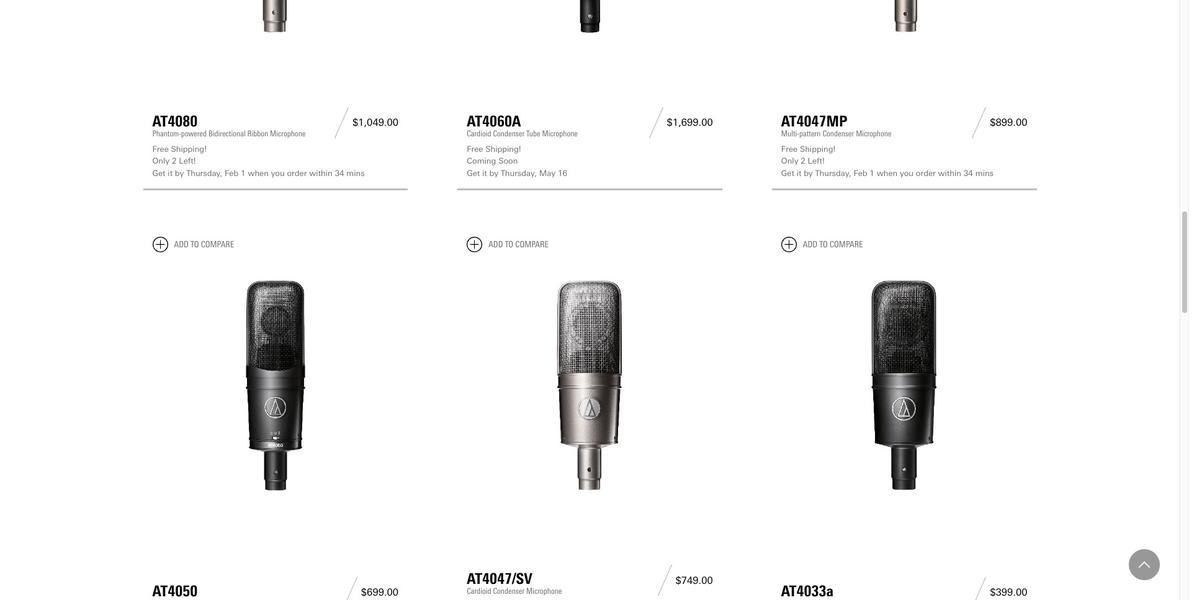 Task type: describe. For each thing, give the bounding box(es) containing it.
left! for at4080
[[179, 156, 196, 166]]

divider line image for at4080
[[331, 107, 352, 138]]

may
[[539, 169, 556, 178]]

at4050 image
[[152, 263, 399, 509]]

$699.00
[[361, 587, 399, 599]]

order for at4047mp
[[916, 169, 936, 178]]

it for at4047mp
[[797, 169, 802, 178]]

add for at4033a
[[803, 240, 818, 250]]

tube
[[526, 129, 540, 138]]

to for at4033a
[[819, 240, 828, 250]]

you for at4080
[[271, 169, 285, 178]]

2 for at4047mp
[[801, 156, 806, 166]]

when for at4047mp
[[877, 169, 898, 178]]

at4047mp image
[[781, 0, 1028, 50]]

you for at4047mp
[[900, 169, 914, 178]]

add for at4050
[[174, 240, 189, 250]]

at4060a image
[[467, 0, 713, 50]]

mins for at4080
[[347, 169, 365, 178]]

compare for at4050
[[201, 240, 234, 250]]

order for at4080
[[287, 169, 307, 178]]

divider line image for at4060a
[[645, 107, 667, 138]]

powered
[[181, 129, 207, 138]]

2 add to compare from the left
[[489, 240, 549, 250]]

mins for at4047mp
[[976, 169, 994, 178]]

thursday, for at4080
[[186, 169, 222, 178]]

only for at4047mp
[[781, 156, 799, 166]]

pattern
[[799, 129, 821, 138]]

add to compare for at4033a
[[803, 240, 863, 250]]

microphone inside at4080 phantom-powered bidirectional ribbon microphone
[[270, 129, 306, 138]]

shipping! inside the free shipping! coming soon get it by thursday, may 16
[[486, 144, 521, 154]]

$749.00
[[676, 575, 713, 587]]

free for at4047mp
[[781, 144, 798, 154]]

$399.00
[[990, 587, 1028, 599]]

add to compare for at4050
[[174, 240, 234, 250]]

2 add to compare button from the left
[[467, 237, 549, 253]]

free shipping! only 2 left! get it by thursday, feb 1 when you order within 34 mins for at4080
[[152, 144, 365, 178]]

thursday, for at4047mp
[[815, 169, 851, 178]]

1 for at4080
[[241, 169, 245, 178]]

when for at4080
[[248, 169, 269, 178]]

to for at4050
[[191, 240, 199, 250]]

by for at4080
[[175, 169, 184, 178]]

within for at4080
[[309, 169, 333, 178]]

34 for at4080
[[335, 169, 344, 178]]

phantom-
[[152, 129, 181, 138]]

divider line image
[[339, 578, 361, 601]]

2 to from the left
[[505, 240, 513, 250]]

condenser for at4047/sv
[[493, 587, 525, 597]]

at4033a
[[781, 583, 834, 601]]

coming
[[467, 156, 496, 166]]

get inside the free shipping! coming soon get it by thursday, may 16
[[467, 169, 480, 178]]

shipping! for at4047mp
[[800, 144, 836, 154]]

by inside the free shipping! coming soon get it by thursday, may 16
[[489, 169, 498, 178]]

feb for at4047mp
[[854, 169, 867, 178]]

microphone inside at4047/sv cardioid condenser microphone
[[526, 587, 562, 597]]

$1,699.00
[[667, 117, 713, 129]]

free shipping! coming soon get it by thursday, may 16
[[467, 144, 567, 178]]

free inside the free shipping! coming soon get it by thursday, may 16
[[467, 144, 483, 154]]

$1,049.00
[[352, 117, 399, 129]]

microphone inside at4060a cardioid condenser tube microphone
[[542, 129, 578, 138]]

at4080 phantom-powered bidirectional ribbon microphone
[[152, 112, 306, 138]]

left! for at4047mp
[[808, 156, 825, 166]]



Task type: vqa. For each thing, say whether or not it's contained in the screenshot.
pressure to the bottom
no



Task type: locate. For each thing, give the bounding box(es) containing it.
1 horizontal spatial add to compare button
[[467, 237, 549, 253]]

it for at4080
[[168, 169, 173, 178]]

divider line image
[[331, 107, 352, 138], [645, 107, 667, 138], [968, 107, 990, 138], [654, 566, 676, 597], [968, 578, 990, 601]]

2 down 'phantom-'
[[172, 156, 177, 166]]

1 horizontal spatial thursday,
[[501, 169, 537, 178]]

1 2 from the left
[[172, 156, 177, 166]]

1 horizontal spatial compare
[[515, 240, 549, 250]]

shipping! down powered
[[171, 144, 207, 154]]

it
[[168, 169, 173, 178], [482, 169, 487, 178], [797, 169, 802, 178]]

2 by from the left
[[489, 169, 498, 178]]

2 horizontal spatial get
[[781, 169, 794, 178]]

soon
[[499, 156, 518, 166]]

2 horizontal spatial it
[[797, 169, 802, 178]]

feb for at4080
[[225, 169, 238, 178]]

1 horizontal spatial when
[[877, 169, 898, 178]]

0 horizontal spatial add to compare
[[174, 240, 234, 250]]

by for at4047mp
[[804, 169, 813, 178]]

within for at4047mp
[[938, 169, 961, 178]]

multi-
[[781, 129, 799, 138]]

shipping!
[[171, 144, 207, 154], [486, 144, 521, 154], [800, 144, 836, 154]]

within
[[309, 169, 333, 178], [938, 169, 961, 178]]

2 mins from the left
[[976, 169, 994, 178]]

1 horizontal spatial to
[[505, 240, 513, 250]]

1
[[241, 169, 245, 178], [870, 169, 874, 178]]

at4047/sv cardioid condenser microphone
[[467, 571, 562, 597]]

at4047/sv
[[467, 571, 533, 589]]

only down 'phantom-'
[[152, 156, 170, 166]]

1 to from the left
[[191, 240, 199, 250]]

add to compare button for at4050
[[152, 237, 234, 253]]

thursday, down the pattern
[[815, 169, 851, 178]]

condenser inside at4060a cardioid condenser tube microphone
[[493, 129, 525, 138]]

2 get from the left
[[467, 169, 480, 178]]

left! down powered
[[179, 156, 196, 166]]

1 get from the left
[[152, 169, 165, 178]]

2 34 from the left
[[964, 169, 973, 178]]

free down 'phantom-'
[[152, 144, 169, 154]]

1 add from the left
[[174, 240, 189, 250]]

2 add from the left
[[489, 240, 503, 250]]

0 vertical spatial cardioid
[[467, 129, 491, 138]]

0 horizontal spatial when
[[248, 169, 269, 178]]

at4047mp
[[781, 112, 848, 130]]

microphone inside at4047mp multi-pattern condenser microphone
[[856, 129, 892, 138]]

0 horizontal spatial add to compare button
[[152, 237, 234, 253]]

thursday, down the soon
[[501, 169, 537, 178]]

1 compare from the left
[[201, 240, 234, 250]]

1 thursday, from the left
[[186, 169, 222, 178]]

1 vertical spatial cardioid
[[467, 587, 491, 597]]

get for at4047mp
[[781, 169, 794, 178]]

1 horizontal spatial get
[[467, 169, 480, 178]]

condenser inside at4047/sv cardioid condenser microphone
[[493, 587, 525, 597]]

0 horizontal spatial 34
[[335, 169, 344, 178]]

1 add to compare button from the left
[[152, 237, 234, 253]]

3 add from the left
[[803, 240, 818, 250]]

by down 'phantom-'
[[175, 169, 184, 178]]

1 left! from the left
[[179, 156, 196, 166]]

at4047mp multi-pattern condenser microphone
[[781, 112, 892, 138]]

1 1 from the left
[[241, 169, 245, 178]]

1 within from the left
[[309, 169, 333, 178]]

3 free from the left
[[781, 144, 798, 154]]

0 horizontal spatial compare
[[201, 240, 234, 250]]

feb
[[225, 169, 238, 178], [854, 169, 867, 178]]

mins down $899.00 on the top right of page
[[976, 169, 994, 178]]

1 horizontal spatial left!
[[808, 156, 825, 166]]

by down the pattern
[[804, 169, 813, 178]]

1 horizontal spatial 1
[[870, 169, 874, 178]]

free up coming
[[467, 144, 483, 154]]

add to compare
[[174, 240, 234, 250], [489, 240, 549, 250], [803, 240, 863, 250]]

1 horizontal spatial only
[[781, 156, 799, 166]]

3 compare from the left
[[830, 240, 863, 250]]

cardioid inside at4047/sv cardioid condenser microphone
[[467, 587, 491, 597]]

0 horizontal spatial within
[[309, 169, 333, 178]]

0 horizontal spatial it
[[168, 169, 173, 178]]

16
[[558, 169, 567, 178]]

free down multi-
[[781, 144, 798, 154]]

mins down the $1,049.00
[[347, 169, 365, 178]]

1 it from the left
[[168, 169, 173, 178]]

1 horizontal spatial 2
[[801, 156, 806, 166]]

condenser inside at4047mp multi-pattern condenser microphone
[[823, 129, 854, 138]]

2 compare from the left
[[515, 240, 549, 250]]

1 horizontal spatial you
[[900, 169, 914, 178]]

thursday,
[[186, 169, 222, 178], [501, 169, 537, 178], [815, 169, 851, 178]]

1 free shipping! only 2 left! get it by thursday, feb 1 when you order within 34 mins from the left
[[152, 144, 365, 178]]

2 free from the left
[[467, 144, 483, 154]]

condenser
[[493, 129, 525, 138], [823, 129, 854, 138], [493, 587, 525, 597]]

2 horizontal spatial free
[[781, 144, 798, 154]]

add to compare button
[[152, 237, 234, 253], [467, 237, 549, 253], [781, 237, 863, 253]]

shipping! up the soon
[[486, 144, 521, 154]]

free shipping! only 2 left! get it by thursday, feb 1 when you order within 34 mins for at4047mp
[[781, 144, 994, 178]]

1 horizontal spatial mins
[[976, 169, 994, 178]]

it down 'phantom-'
[[168, 169, 173, 178]]

0 horizontal spatial left!
[[179, 156, 196, 166]]

0 horizontal spatial feb
[[225, 169, 238, 178]]

3 shipping! from the left
[[800, 144, 836, 154]]

it down coming
[[482, 169, 487, 178]]

at4060a
[[467, 112, 521, 130]]

0 horizontal spatial mins
[[347, 169, 365, 178]]

2 shipping! from the left
[[486, 144, 521, 154]]

only down multi-
[[781, 156, 799, 166]]

at4080
[[152, 112, 198, 130]]

1 cardioid from the top
[[467, 129, 491, 138]]

0 horizontal spatial order
[[287, 169, 307, 178]]

2 feb from the left
[[854, 169, 867, 178]]

34 for at4047mp
[[964, 169, 973, 178]]

by down coming
[[489, 169, 498, 178]]

get
[[152, 169, 165, 178], [467, 169, 480, 178], [781, 169, 794, 178]]

only
[[152, 156, 170, 166], [781, 156, 799, 166]]

1 down bidirectional
[[241, 169, 245, 178]]

1 horizontal spatial shipping!
[[486, 144, 521, 154]]

2 left! from the left
[[808, 156, 825, 166]]

2 within from the left
[[938, 169, 961, 178]]

0 horizontal spatial you
[[271, 169, 285, 178]]

3 add to compare from the left
[[803, 240, 863, 250]]

feb down bidirectional
[[225, 169, 238, 178]]

cardioid inside at4060a cardioid condenser tube microphone
[[467, 129, 491, 138]]

1 by from the left
[[175, 169, 184, 178]]

2 when from the left
[[877, 169, 898, 178]]

1 when from the left
[[248, 169, 269, 178]]

1 feb from the left
[[225, 169, 238, 178]]

cardioid
[[467, 129, 491, 138], [467, 587, 491, 597]]

divider line image for at4047mp
[[968, 107, 990, 138]]

free
[[152, 144, 169, 154], [467, 144, 483, 154], [781, 144, 798, 154]]

0 horizontal spatial free shipping! only 2 left! get it by thursday, feb 1 when you order within 34 mins
[[152, 144, 365, 178]]

2 only from the left
[[781, 156, 799, 166]]

cardioid for at4047/sv
[[467, 587, 491, 597]]

2 horizontal spatial thursday,
[[815, 169, 851, 178]]

0 horizontal spatial thursday,
[[186, 169, 222, 178]]

get for at4080
[[152, 169, 165, 178]]

left!
[[179, 156, 196, 166], [808, 156, 825, 166]]

1 down at4047mp multi-pattern condenser microphone in the right of the page
[[870, 169, 874, 178]]

thursday, down powered
[[186, 169, 222, 178]]

2 horizontal spatial add to compare button
[[781, 237, 863, 253]]

0 horizontal spatial add
[[174, 240, 189, 250]]

shipping! for at4080
[[171, 144, 207, 154]]

0 horizontal spatial 2
[[172, 156, 177, 166]]

to
[[191, 240, 199, 250], [505, 240, 513, 250], [819, 240, 828, 250]]

2 cardioid from the top
[[467, 587, 491, 597]]

mins
[[347, 169, 365, 178], [976, 169, 994, 178]]

get down 'phantom-'
[[152, 169, 165, 178]]

at4047/sv image
[[467, 263, 713, 509]]

2 horizontal spatial add to compare
[[803, 240, 863, 250]]

2 1 from the left
[[870, 169, 874, 178]]

you
[[271, 169, 285, 178], [900, 169, 914, 178]]

thursday, inside the free shipping! coming soon get it by thursday, may 16
[[501, 169, 537, 178]]

3 thursday, from the left
[[815, 169, 851, 178]]

cardioid for at4060a
[[467, 129, 491, 138]]

2 2 from the left
[[801, 156, 806, 166]]

2 you from the left
[[900, 169, 914, 178]]

1 34 from the left
[[335, 169, 344, 178]]

2 horizontal spatial compare
[[830, 240, 863, 250]]

3 to from the left
[[819, 240, 828, 250]]

by
[[175, 169, 184, 178], [489, 169, 498, 178], [804, 169, 813, 178]]

condenser for at4060a
[[493, 129, 525, 138]]

2 free shipping! only 2 left! get it by thursday, feb 1 when you order within 34 mins from the left
[[781, 144, 994, 178]]

shipping! down the pattern
[[800, 144, 836, 154]]

1 order from the left
[[287, 169, 307, 178]]

2 horizontal spatial shipping!
[[800, 144, 836, 154]]

0 horizontal spatial by
[[175, 169, 184, 178]]

1 shipping! from the left
[[171, 144, 207, 154]]

2 it from the left
[[482, 169, 487, 178]]

1 only from the left
[[152, 156, 170, 166]]

0 horizontal spatial 1
[[241, 169, 245, 178]]

at4080 image
[[152, 0, 399, 50]]

3 get from the left
[[781, 169, 794, 178]]

left! down the pattern
[[808, 156, 825, 166]]

2 for at4080
[[172, 156, 177, 166]]

add to compare button for at4033a
[[781, 237, 863, 253]]

1 horizontal spatial free shipping! only 2 left! get it by thursday, feb 1 when you order within 34 mins
[[781, 144, 994, 178]]

0 horizontal spatial only
[[152, 156, 170, 166]]

1 for at4047mp
[[870, 169, 874, 178]]

1 you from the left
[[271, 169, 285, 178]]

2 horizontal spatial add
[[803, 240, 818, 250]]

0 horizontal spatial free
[[152, 144, 169, 154]]

microphone
[[270, 129, 306, 138], [542, 129, 578, 138], [856, 129, 892, 138], [526, 587, 562, 597]]

order
[[287, 169, 307, 178], [916, 169, 936, 178]]

34
[[335, 169, 344, 178], [964, 169, 973, 178]]

0 horizontal spatial get
[[152, 169, 165, 178]]

2 order from the left
[[916, 169, 936, 178]]

2 horizontal spatial by
[[804, 169, 813, 178]]

compare
[[201, 240, 234, 250], [515, 240, 549, 250], [830, 240, 863, 250]]

1 horizontal spatial by
[[489, 169, 498, 178]]

2
[[172, 156, 177, 166], [801, 156, 806, 166]]

it down multi-
[[797, 169, 802, 178]]

divider line image for at4047/sv
[[654, 566, 676, 597]]

when
[[248, 169, 269, 178], [877, 169, 898, 178]]

ribbon
[[247, 129, 268, 138]]

it inside the free shipping! coming soon get it by thursday, may 16
[[482, 169, 487, 178]]

feb down at4047mp multi-pattern condenser microphone in the right of the page
[[854, 169, 867, 178]]

1 horizontal spatial feb
[[854, 169, 867, 178]]

2 down the pattern
[[801, 156, 806, 166]]

1 horizontal spatial 34
[[964, 169, 973, 178]]

add
[[174, 240, 189, 250], [489, 240, 503, 250], [803, 240, 818, 250]]

1 horizontal spatial add to compare
[[489, 240, 549, 250]]

get down multi-
[[781, 169, 794, 178]]

1 horizontal spatial free
[[467, 144, 483, 154]]

2 horizontal spatial to
[[819, 240, 828, 250]]

0 horizontal spatial shipping!
[[171, 144, 207, 154]]

at4033a image
[[781, 263, 1028, 509]]

1 horizontal spatial it
[[482, 169, 487, 178]]

1 horizontal spatial order
[[916, 169, 936, 178]]

free for at4080
[[152, 144, 169, 154]]

at4060a cardioid condenser tube microphone
[[467, 112, 578, 138]]

at4050
[[152, 583, 198, 601]]

get down coming
[[467, 169, 480, 178]]

2 thursday, from the left
[[501, 169, 537, 178]]

compare for at4033a
[[830, 240, 863, 250]]

1 horizontal spatial within
[[938, 169, 961, 178]]

$899.00
[[990, 117, 1028, 129]]

1 add to compare from the left
[[174, 240, 234, 250]]

1 free from the left
[[152, 144, 169, 154]]

only for at4080
[[152, 156, 170, 166]]

0 horizontal spatial to
[[191, 240, 199, 250]]

3 add to compare button from the left
[[781, 237, 863, 253]]

1 horizontal spatial add
[[489, 240, 503, 250]]

3 it from the left
[[797, 169, 802, 178]]

free shipping! only 2 left! get it by thursday, feb 1 when you order within 34 mins
[[152, 144, 365, 178], [781, 144, 994, 178]]

bidirectional
[[209, 129, 246, 138]]

3 by from the left
[[804, 169, 813, 178]]

arrow up image
[[1139, 560, 1150, 571]]

1 mins from the left
[[347, 169, 365, 178]]



